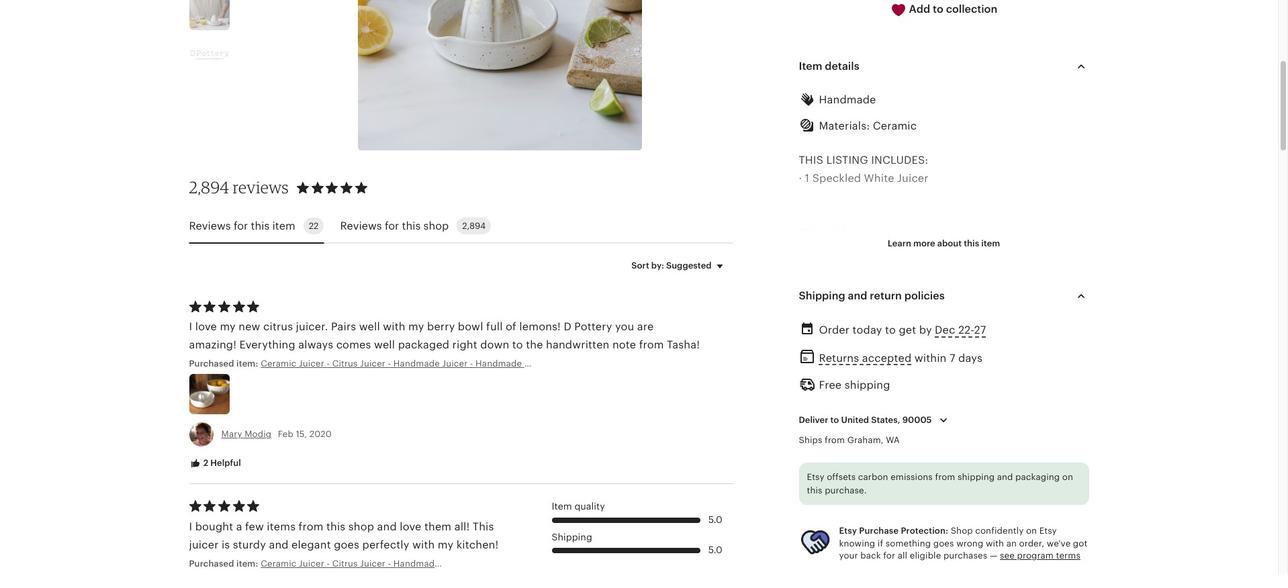 Task type: locate. For each thing, give the bounding box(es) containing it.
a inside i bought a few items from this shop and love them all!  this juicer is sturdy and elegant goes perfectly with my kitchen!
[[236, 521, 242, 533]]

∙ left '1'
[[799, 173, 802, 184]]

ceramic down handwritten
[[563, 359, 599, 369]]

item: for purchased item: ceramic juicer - citrus juicer - handmade juicer - handmade pottery - ceramic housewares
[[237, 359, 258, 369]]

item for item details
[[799, 60, 823, 72]]

ideas:
[[826, 484, 861, 495]]

shipping and return policies button
[[787, 281, 1102, 313]]

tab list containing reviews for this item
[[189, 210, 734, 244]]

for
[[234, 220, 248, 232], [385, 220, 399, 232], [921, 502, 936, 513], [1058, 502, 1072, 513], [884, 551, 896, 561], [799, 557, 814, 568], [1012, 557, 1027, 568]]

bowl inside i love my new citrus juicer. pairs well with my berry bowl full of lemons! d pottery you are amazing! everything always comes well packaged right down to the handwritten note from tasha!
[[458, 321, 484, 333]]

- down handwritten
[[558, 359, 561, 369]]

2 horizontal spatial are
[[1023, 429, 1040, 440]]

citrus
[[263, 321, 293, 333]]

0 vertical spatial item
[[273, 220, 296, 232]]

0 vertical spatial variations
[[1036, 392, 1087, 404]]

1 vertical spatial shipping
[[552, 532, 593, 543]]

0 horizontal spatial are
[[638, 321, 654, 333]]

variations down have
[[969, 429, 1020, 440]]

are right you
[[638, 321, 654, 333]]

the down mix
[[817, 557, 834, 568]]

∙ inside ∙ mix and match with a utensil holder and a batter bowl for the best present any baker could ask for
[[799, 538, 802, 550]]

learn more about this item
[[888, 239, 1001, 249]]

of inside i love my new citrus juicer. pairs well with my berry bowl full of lemons! d pottery you are amazing! everything always comes well packaged right down to the handwritten note from tasha!
[[506, 321, 517, 333]]

juicer down 'right'
[[442, 359, 468, 369]]

2 horizontal spatial item
[[982, 239, 1001, 249]]

5 ∙ from the top
[[799, 392, 802, 404]]

reviews for reviews for this shop
[[340, 220, 382, 232]]

shipping for shipping
[[552, 532, 593, 543]]

to right add
[[933, 3, 944, 15]]

shipping down item quality
[[552, 532, 593, 543]]

of inside ∙ pair with a spoon rest for a beautiful kitchen set for the cook of your family
[[848, 520, 859, 532]]

tab list
[[189, 210, 734, 244]]

add
[[910, 3, 931, 15]]

i love my new citrus juicer. pairs well with my berry bowl full of lemons! d pottery you are amazing! everything always comes well packaged right down to the handwritten note from tasha!
[[189, 321, 700, 351]]

0 vertical spatial love
[[195, 321, 217, 333]]

1 vertical spatial item
[[982, 239, 1001, 249]]

item quality
[[552, 501, 605, 512]]

∙ for ∙ locally sourced tan stoneware
[[799, 246, 802, 258]]

shipping down the returns accepted button
[[845, 380, 891, 391]]

from
[[640, 339, 664, 351], [799, 411, 824, 422], [825, 436, 845, 446], [936, 473, 956, 483], [299, 521, 324, 533]]

best
[[837, 557, 860, 568]]

on inside shop confidently on etsy knowing if something goes wrong with an order, we've got your back for all eligible purchases —
[[1027, 526, 1038, 537]]

is down 'free shipping'
[[863, 392, 872, 404]]

variations up normal
[[1036, 392, 1087, 404]]

accepted
[[863, 353, 912, 364]]

1 horizontal spatial shipping
[[799, 291, 846, 302]]

pottery down lemons!
[[525, 359, 555, 369]]

2,894
[[189, 178, 229, 198], [463, 221, 486, 231]]

purchased down amazing!
[[189, 359, 234, 369]]

with down them
[[413, 540, 435, 551]]

i up juicer
[[189, 521, 192, 533]]

1 vertical spatial 5.0
[[709, 545, 723, 556]]

to right down on the bottom
[[513, 339, 523, 351]]

item for item quality
[[552, 501, 572, 512]]

my left new
[[220, 321, 236, 333]]

from inside i bought a few items from this shop and love them all!  this juicer is sturdy and elegant goes perfectly with my kitchen!
[[299, 521, 324, 533]]

bowl
[[458, 321, 484, 333], [1061, 538, 1087, 550]]

of right full
[[506, 321, 517, 333]]

4 ∙ from the top
[[799, 374, 802, 385]]

etsy up gift on the bottom of the page
[[807, 473, 825, 483]]

my down them
[[438, 540, 454, 551]]

0 horizontal spatial shipping
[[552, 532, 593, 543]]

bowl inside ∙ mix and match with a utensil holder and a batter bowl for the best present any baker could ask for
[[1061, 538, 1087, 550]]

shop
[[951, 526, 974, 537]]

to inside i love my new citrus juicer. pairs well with my berry bowl full of lemons! d pottery you are amazing! everything always comes well packaged right down to the handwritten note from tasha!
[[513, 339, 523, 351]]

bowl up 'right'
[[458, 321, 484, 333]]

2 purchased from the top
[[189, 559, 234, 569]]

reviews right 22
[[340, 220, 382, 232]]

1 horizontal spatial bowl
[[1061, 538, 1087, 550]]

mary
[[221, 430, 242, 440]]

- right citrus
[[388, 359, 391, 369]]

2 vertical spatial item
[[837, 392, 860, 404]]

reviews for reviews for this item
[[189, 220, 231, 232]]

0 vertical spatial shipping
[[845, 380, 891, 391]]

3 - from the left
[[470, 359, 473, 369]]

0 horizontal spatial bowl
[[458, 321, 484, 333]]

2 ∙ from the top
[[799, 246, 802, 258]]

ask
[[992, 557, 1009, 568]]

1 vertical spatial well
[[374, 339, 395, 351]]

purchased for purchased item:
[[189, 559, 234, 569]]

i inside i bought a few items from this shop and love them all!  this juicer is sturdy and elegant goes perfectly with my kitchen!
[[189, 521, 192, 533]]

1 vertical spatial your
[[840, 551, 859, 561]]

0 horizontal spatial 2,894
[[189, 178, 229, 198]]

items
[[267, 521, 296, 533]]

handmade down down on the bottom
[[476, 359, 522, 369]]

∙ dimensions: 6"w x 4"h
[[799, 283, 922, 294]]

my up packaged on the left of page
[[409, 321, 424, 333]]

1 vertical spatial item
[[552, 501, 572, 512]]

1 horizontal spatial are
[[874, 301, 891, 312]]

goes up baker at right
[[934, 539, 955, 549]]

item down 'free shipping'
[[837, 392, 860, 404]]

with up —
[[986, 539, 1005, 549]]

0 horizontal spatial on
[[1027, 526, 1038, 537]]

bowl up terms
[[1061, 538, 1087, 550]]

item inside dropdown button
[[799, 60, 823, 72]]

0 vertical spatial purchased
[[189, 359, 234, 369]]

item left quality
[[552, 501, 572, 512]]

pottery inside i love my new citrus juicer. pairs well with my berry bowl full of lemons! d pottery you are amazing! everything always comes well packaged right down to the handwritten note from tasha!
[[575, 321, 613, 333]]

1 i from the top
[[189, 321, 192, 333]]

mix
[[805, 538, 824, 550]]

quality
[[575, 501, 605, 512]]

microwave
[[891, 374, 948, 385]]

your down the spoon
[[862, 520, 885, 532]]

- down 'right'
[[470, 359, 473, 369]]

0 horizontal spatial slight
[[906, 429, 935, 440]]

this
[[473, 521, 494, 533]]

1 horizontal spatial variations
[[1036, 392, 1087, 404]]

i up amazing!
[[189, 321, 192, 333]]

on up order,
[[1027, 526, 1038, 537]]

etsy up knowing
[[840, 526, 858, 537]]

handmade up materials:
[[820, 94, 877, 105]]

1 reviews from the left
[[189, 220, 231, 232]]

0 horizontal spatial love
[[195, 321, 217, 333]]

from down every
[[799, 411, 824, 422]]

from right emissions
[[936, 473, 956, 483]]

0 vertical spatial bowl
[[458, 321, 484, 333]]

item
[[273, 220, 296, 232], [982, 239, 1001, 249], [837, 392, 860, 404]]

this inside etsy offsets carbon emissions from shipping and packaging on this purchase.
[[807, 486, 823, 496]]

dishwasher
[[805, 374, 865, 385]]

love left them
[[400, 521, 422, 533]]

are down 6"w
[[874, 301, 891, 312]]

1 horizontal spatial etsy
[[840, 526, 858, 537]]

1 vertical spatial variations
[[969, 429, 1020, 440]]

tan
[[892, 246, 911, 258]]

cook
[[819, 520, 845, 532]]

1 horizontal spatial item
[[837, 392, 860, 404]]

∙ down item on the top right of the page
[[799, 246, 802, 258]]

handmade
[[820, 94, 877, 105], [394, 359, 440, 369], [476, 359, 522, 369]]

purchased for purchased item: ceramic juicer - citrus juicer - handmade juicer - handmade pottery - ceramic housewares
[[189, 359, 234, 369]]

item: down the everything at bottom
[[237, 359, 258, 369]]

reviews for this item
[[189, 220, 296, 232]]

etsy for etsy purchase protection:
[[840, 526, 858, 537]]

item: down sturdy
[[237, 559, 258, 569]]

learn more about this item button
[[878, 232, 1011, 256]]

your down knowing
[[840, 551, 859, 561]]

∙ dishwasher and microwave safe
[[799, 374, 972, 385]]

juicer.
[[296, 321, 328, 333]]

∙ down deliver
[[799, 429, 802, 440]]

graham,
[[848, 436, 884, 446]]

1 horizontal spatial on
[[1063, 473, 1074, 483]]

goes right elegant
[[334, 540, 360, 551]]

ceramic up includes:
[[873, 120, 918, 132]]

0 horizontal spatial shipping
[[845, 380, 891, 391]]

1 vertical spatial item:
[[237, 559, 258, 569]]

see program terms
[[1001, 551, 1081, 561]]

0 vertical spatial 5.0
[[709, 515, 723, 525]]

a down the purchase. in the bottom of the page
[[854, 502, 860, 513]]

a left few
[[236, 521, 242, 533]]

item left details on the right of the page
[[799, 60, 823, 72]]

8 ∙ from the top
[[799, 538, 802, 550]]

i bought a few items from this shop and love them all!  this juicer is sturdy and elegant goes perfectly with my kitchen!
[[189, 521, 499, 551]]

juicer
[[189, 540, 219, 551]]

2 horizontal spatial etsy
[[1040, 526, 1058, 537]]

item left 22
[[273, 220, 296, 232]]

etsy purchase protection:
[[840, 526, 949, 537]]

1 horizontal spatial item
[[799, 60, 823, 72]]

item
[[799, 228, 825, 239]]

∙ mix and match with a utensil holder and a batter bowl for the best present any baker could ask for
[[799, 538, 1087, 568]]

shop confidently on etsy knowing if something goes wrong with an order, we've got your back for all eligible purchases —
[[840, 526, 1088, 561]]

item inside dropdown button
[[982, 239, 1001, 249]]

them
[[425, 521, 452, 533]]

from up elegant
[[299, 521, 324, 533]]

love
[[195, 321, 217, 333], [400, 521, 422, 533]]

handmade down packaged on the left of page
[[394, 359, 440, 369]]

you
[[616, 321, 635, 333]]

90005
[[903, 415, 932, 425]]

item right about
[[982, 239, 1001, 249]]

7 ∙ from the top
[[799, 502, 802, 513]]

with inside i bought a few items from this shop and love them all!  this juicer is sturdy and elegant goes perfectly with my kitchen!
[[413, 540, 435, 551]]

a right an
[[1018, 538, 1024, 550]]

this inside i bought a few items from this shop and love them all!  this juicer is sturdy and elegant goes perfectly with my kitchen!
[[327, 521, 346, 533]]

1 horizontal spatial is
[[863, 392, 872, 404]]

0 horizontal spatial your
[[840, 551, 859, 561]]

the inside ∙ mix and match with a utensil holder and a batter bowl for the best present any baker could ask for
[[817, 557, 834, 568]]

1 horizontal spatial shipping
[[958, 473, 995, 483]]

0 horizontal spatial etsy
[[807, 473, 825, 483]]

shipping up order
[[799, 291, 846, 302]]

on inside etsy offsets carbon emissions from shipping and packaging on this purchase.
[[1063, 473, 1074, 483]]

present
[[863, 557, 903, 568]]

reviews down 2,894 reviews
[[189, 220, 231, 232]]

2 vertical spatial are
[[1023, 429, 1040, 440]]

6 ∙ from the top
[[799, 429, 802, 440]]

bowl for batter
[[1061, 538, 1087, 550]]

1 vertical spatial pottery
[[525, 359, 555, 369]]

2 horizontal spatial handmade
[[820, 94, 877, 105]]

of up knowing
[[848, 520, 859, 532]]

all
[[898, 551, 908, 561]]

1 vertical spatial i
[[189, 521, 192, 533]]

0 horizontal spatial shop
[[349, 521, 374, 533]]

∙ left every
[[799, 392, 802, 404]]

normal
[[1043, 429, 1079, 440]]

juicer down comes
[[360, 359, 386, 369]]

slight right have
[[1004, 392, 1033, 404]]

1 purchased from the top
[[189, 359, 234, 369]]

2 horizontal spatial my
[[438, 540, 454, 551]]

a down etsy offsets carbon emissions from shipping and packaging on this purchase.
[[939, 502, 945, 513]]

purchased down juicer
[[189, 559, 234, 569]]

0 horizontal spatial item
[[552, 501, 572, 512]]

shipping
[[845, 380, 891, 391], [958, 473, 995, 483]]

dimensions:
[[805, 283, 870, 294]]

kitchen
[[997, 502, 1036, 513]]

1 vertical spatial slight
[[906, 429, 935, 440]]

∙ up ‣‣
[[799, 283, 802, 294]]

and
[[848, 291, 868, 302], [868, 374, 888, 385], [933, 392, 953, 404], [853, 429, 872, 440], [998, 473, 1014, 483], [377, 521, 397, 533], [827, 538, 846, 550], [995, 538, 1015, 550], [269, 540, 289, 551]]

1 item: from the top
[[237, 359, 258, 369]]

to inside dropdown button
[[831, 415, 840, 425]]

well up comes
[[359, 321, 380, 333]]

the up mix
[[799, 520, 816, 532]]

0 horizontal spatial of
[[506, 321, 517, 333]]

1 vertical spatial purchased
[[189, 559, 234, 569]]

from right note
[[640, 339, 664, 351]]

beautiful
[[948, 502, 994, 513]]

0 horizontal spatial is
[[222, 540, 230, 551]]

with down the etsy purchase protection:
[[885, 538, 908, 550]]

1 ∙ from the top
[[799, 173, 802, 184]]

1 vertical spatial 2,894
[[463, 221, 486, 231]]

0 vertical spatial pottery
[[575, 321, 613, 333]]

0 vertical spatial 2,894
[[189, 178, 229, 198]]

0 horizontal spatial goes
[[334, 540, 360, 551]]

0 vertical spatial your
[[862, 520, 885, 532]]

and inside ∙ every item is handmade and will have slight variations from the one pictured
[[933, 392, 953, 404]]

1 vertical spatial is
[[222, 540, 230, 551]]

0 horizontal spatial pottery
[[525, 359, 555, 369]]

∙ inside ∙ every item is handmade and will have slight variations from the one pictured
[[799, 392, 802, 404]]

all!
[[455, 521, 470, 533]]

lemons!
[[520, 321, 561, 333]]

1 horizontal spatial of
[[848, 520, 859, 532]]

1 vertical spatial of
[[848, 520, 859, 532]]

shipping inside dropdown button
[[799, 291, 846, 302]]

∙ down faqs:
[[799, 374, 802, 385]]

2,894 for 2,894
[[463, 221, 486, 231]]

1 vertical spatial shipping
[[958, 473, 995, 483]]

1 horizontal spatial 2,894
[[463, 221, 486, 231]]

terms
[[1057, 551, 1081, 561]]

packaging
[[1016, 473, 1061, 483]]

0 vertical spatial i
[[189, 321, 192, 333]]

2 reviews from the left
[[340, 220, 382, 232]]

i
[[189, 321, 192, 333], [189, 521, 192, 533]]

∙ inside ∙ pair with a spoon rest for a beautiful kitchen set for the cook of your family
[[799, 502, 802, 513]]

∙ locally sourced tan stoneware
[[799, 246, 970, 258]]

∙ for ∙ pinholes and other slight glaze variations are normal
[[799, 429, 802, 440]]

shipping
[[799, 291, 846, 302], [552, 532, 593, 543]]

etsy inside etsy offsets carbon emissions from shipping and packaging on this purchase.
[[807, 473, 825, 483]]

mary modig link
[[221, 430, 272, 440]]

with down the purchase. in the bottom of the page
[[828, 502, 851, 513]]

shipping up beautiful
[[958, 473, 995, 483]]

bowl for berry
[[458, 321, 484, 333]]

2 i from the top
[[189, 521, 192, 533]]

to inside button
[[933, 3, 944, 15]]

etsy up batter
[[1040, 526, 1058, 537]]

2 item: from the top
[[237, 559, 258, 569]]

goes
[[934, 539, 955, 549], [334, 540, 360, 551]]

the inside i love my new citrus juicer. pairs well with my berry bowl full of lemons! d pottery you are amazing! everything always comes well packaged right down to the handwritten note from tasha!
[[526, 339, 543, 351]]

today
[[853, 325, 883, 336]]

0 vertical spatial item:
[[237, 359, 258, 369]]

1 horizontal spatial your
[[862, 520, 885, 532]]

0 vertical spatial shipping
[[799, 291, 846, 302]]

ships from graham, wa
[[799, 436, 900, 446]]

deliver to united states, 90005 button
[[789, 407, 963, 435]]

deliver to united states, 90005
[[799, 415, 932, 425]]

helpful
[[211, 459, 241, 469]]

order
[[820, 325, 850, 336]]

a up eligible
[[911, 538, 917, 550]]

0 vertical spatial of
[[506, 321, 517, 333]]

5.0 for item quality
[[709, 515, 723, 525]]

1 vertical spatial on
[[1027, 526, 1038, 537]]

feb
[[278, 430, 294, 440]]

1 vertical spatial bowl
[[1061, 538, 1087, 550]]

∙ every item is handmade and will have slight variations from the one pictured
[[799, 392, 1087, 422]]

0 vertical spatial on
[[1063, 473, 1074, 483]]

2 horizontal spatial ceramic
[[873, 120, 918, 132]]

ceramic down the everything at bottom
[[261, 359, 297, 369]]

well right comes
[[374, 339, 395, 351]]

details
[[825, 60, 860, 72]]

returns accepted within 7 days
[[820, 353, 983, 364]]

item:
[[237, 359, 258, 369], [237, 559, 258, 569]]

1 horizontal spatial love
[[400, 521, 422, 533]]

- left citrus
[[327, 359, 330, 369]]

∙
[[799, 173, 802, 184], [799, 246, 802, 258], [799, 283, 802, 294], [799, 374, 802, 385], [799, 392, 802, 404], [799, 429, 802, 440], [799, 502, 802, 513], [799, 538, 802, 550]]

2 5.0 from the top
[[709, 545, 723, 556]]

1 5.0 from the top
[[709, 515, 723, 525]]

1 horizontal spatial goes
[[934, 539, 955, 549]]

i inside i love my new citrus juicer. pairs well with my berry bowl full of lemons! d pottery you are amazing! everything always comes well packaged right down to the handwritten note from tasha!
[[189, 321, 192, 333]]

baker
[[927, 557, 956, 568]]

0 horizontal spatial variations
[[969, 429, 1020, 440]]

1 vertical spatial shop
[[349, 521, 374, 533]]

1 vertical spatial are
[[638, 321, 654, 333]]

0 vertical spatial slight
[[1004, 392, 1033, 404]]

is up purchased item:
[[222, 540, 230, 551]]

1 horizontal spatial reviews
[[340, 220, 382, 232]]

∙ left pair
[[799, 502, 802, 513]]

the up "pinholes"
[[827, 411, 844, 422]]

shipping inside etsy offsets carbon emissions from shipping and packaging on this purchase.
[[958, 473, 995, 483]]

wa
[[887, 436, 900, 446]]

∙ left mix
[[799, 538, 802, 550]]

perfectly
[[363, 540, 410, 551]]

pair
[[805, 502, 825, 513]]

with inside i love my new citrus juicer. pairs well with my berry bowl full of lemons! d pottery you are amazing! everything always comes well packaged right down to the handwritten note from tasha!
[[383, 321, 406, 333]]

1 horizontal spatial shop
[[424, 220, 449, 232]]

to up "pinholes"
[[831, 415, 840, 425]]

we've
[[1047, 539, 1071, 549]]

from right ships
[[825, 436, 845, 446]]

this listing includes:
[[799, 155, 929, 166]]

are left normal
[[1023, 429, 1040, 440]]

pottery up handwritten
[[575, 321, 613, 333]]

the down lemons!
[[526, 339, 543, 351]]

0 vertical spatial is
[[863, 392, 872, 404]]

0 vertical spatial are
[[874, 301, 891, 312]]

this
[[251, 220, 270, 232], [402, 220, 421, 232], [965, 239, 980, 249], [807, 486, 823, 496], [327, 521, 346, 533]]

3 ∙ from the top
[[799, 283, 802, 294]]

pottery
[[575, 321, 613, 333], [525, 359, 555, 369]]

love inside i bought a few items from this shop and love them all!  this juicer is sturdy and elegant goes perfectly with my kitchen!
[[400, 521, 422, 533]]

1 vertical spatial love
[[400, 521, 422, 533]]

0 vertical spatial item
[[799, 60, 823, 72]]

on right packaging
[[1063, 473, 1074, 483]]

love up amazing!
[[195, 321, 217, 333]]

2020
[[310, 430, 332, 440]]

love inside i love my new citrus juicer. pairs well with my berry bowl full of lemons! d pottery you are amazing! everything always comes well packaged right down to the handwritten note from tasha!
[[195, 321, 217, 333]]

0 horizontal spatial reviews
[[189, 220, 231, 232]]

policies
[[905, 291, 945, 302]]

spoon
[[863, 502, 895, 513]]

with up packaged on the left of page
[[383, 321, 406, 333]]

1 horizontal spatial pottery
[[575, 321, 613, 333]]

slight down the 90005
[[906, 429, 935, 440]]

1 horizontal spatial slight
[[1004, 392, 1033, 404]]

0 vertical spatial well
[[359, 321, 380, 333]]



Task type: vqa. For each thing, say whether or not it's contained in the screenshot.
the rightmost Reviews
yes



Task type: describe. For each thing, give the bounding box(es) containing it.
speckled white ceramic juicer handmade citrus reamer fresh image 7 image
[[189, 0, 230, 30]]

∙ for ∙ pair with a spoon rest for a beautiful kitchen set for the cook of your family
[[799, 502, 802, 513]]

white
[[865, 173, 895, 184]]

27
[[975, 325, 987, 336]]

more
[[914, 239, 936, 249]]

holder
[[958, 538, 992, 550]]

goes inside shop confidently on etsy knowing if something goes wrong with an order, we've got your back for all eligible purchases —
[[934, 539, 955, 549]]

and inside dropdown button
[[848, 291, 868, 302]]

with inside shop confidently on etsy knowing if something goes wrong with an order, we've got your back for all eligible purchases —
[[986, 539, 1005, 549]]

item details button
[[787, 50, 1102, 83]]

offsets
[[827, 473, 856, 483]]

my inside i bought a few items from this shop and love them all!  this juicer is sturdy and elegant goes perfectly with my kitchen!
[[438, 540, 454, 551]]

are inside i love my new citrus juicer. pairs well with my berry bowl full of lemons! d pottery you are amazing! everything always comes well packaged right down to the handwritten note from tasha!
[[638, 321, 654, 333]]

batter
[[1027, 538, 1058, 550]]

is inside ∙ every item is handmade and will have slight variations from the one pictured
[[863, 392, 872, 404]]

see
[[1001, 551, 1015, 561]]

if
[[878, 539, 884, 549]]

item details
[[799, 60, 860, 72]]

gift ideas:
[[799, 484, 861, 495]]

returns
[[820, 353, 860, 364]]

down
[[481, 339, 510, 351]]

comes
[[336, 339, 371, 351]]

suggested
[[667, 261, 712, 271]]

have
[[977, 392, 1001, 404]]

etsy for etsy offsets carbon emissions from shipping and packaging on this purchase.
[[807, 473, 825, 483]]

slight inside ∙ every item is handmade and will have slight variations from the one pictured
[[1004, 392, 1033, 404]]

0 horizontal spatial my
[[220, 321, 236, 333]]

1 horizontal spatial my
[[409, 321, 424, 333]]

∙ for ∙ mix and match with a utensil holder and a batter bowl for the best present any baker could ask for
[[799, 538, 802, 550]]

1 horizontal spatial ceramic
[[563, 359, 599, 369]]

2,894 reviews
[[189, 178, 289, 198]]

new
[[239, 321, 261, 333]]

deliver
[[799, 415, 829, 425]]

1 - from the left
[[327, 359, 330, 369]]

item inside ∙ every item is handmade and will have slight variations from the one pictured
[[837, 392, 860, 404]]

citrus
[[332, 359, 358, 369]]

your inside ∙ pair with a spoon rest for a beautiful kitchen set for the cook of your family
[[862, 520, 885, 532]]

handwritten
[[546, 339, 610, 351]]

goes inside i bought a few items from this shop and love them all!  this juicer is sturdy and elegant goes perfectly with my kitchen!
[[334, 540, 360, 551]]

could
[[959, 557, 989, 568]]

2 - from the left
[[388, 359, 391, 369]]

listing
[[827, 155, 869, 166]]

dec
[[936, 325, 956, 336]]

0 horizontal spatial ceramic
[[261, 359, 297, 369]]

sort
[[632, 261, 650, 271]]

this
[[799, 155, 824, 166]]

purchase
[[860, 526, 899, 537]]

2,894 for 2,894 reviews
[[189, 178, 229, 198]]

item: for purchased item:
[[237, 559, 258, 569]]

shop inside i bought a few items from this shop and love them all!  this juicer is sturdy and elegant goes perfectly with my kitchen!
[[349, 521, 374, 533]]

for inside shop confidently on etsy knowing if something goes wrong with an order, we've got your back for all eligible purchases —
[[884, 551, 896, 561]]

from inside etsy offsets carbon emissions from shipping and packaging on this purchase.
[[936, 473, 956, 483]]

sort by: suggested
[[632, 261, 712, 271]]

∙ for ∙ every item is handmade and will have slight variations from the one pictured
[[799, 392, 802, 404]]

purchased item: ceramic juicer - citrus juicer - handmade juicer - handmade pottery - ceramic housewares
[[189, 359, 653, 369]]

confidently
[[976, 526, 1024, 537]]

∙ for ∙ dimensions: 6"w x 4"h
[[799, 283, 802, 294]]

4 - from the left
[[558, 359, 561, 369]]

by
[[920, 325, 933, 336]]

is inside i bought a few items from this shop and love them all!  this juicer is sturdy and elegant goes perfectly with my kitchen!
[[222, 540, 230, 551]]

speckled white ceramic juicer handmade citrus reamer fresh image 8 image
[[189, 34, 230, 75]]

everything
[[240, 339, 296, 351]]

every
[[805, 392, 834, 404]]

reviews for this shop
[[340, 220, 449, 232]]

few
[[245, 521, 264, 533]]

bought
[[195, 521, 233, 533]]

gift
[[799, 484, 823, 495]]

view details of this review photo by mary modig image
[[189, 375, 230, 415]]

from inside ∙ every item is handmade and will have slight variations from the one pictured
[[799, 411, 824, 422]]

speckled
[[813, 173, 862, 184]]

order,
[[1020, 539, 1045, 549]]

pinholes
[[805, 429, 850, 440]]

the inside ∙ every item is handmade and will have slight variations from the one pictured
[[827, 411, 844, 422]]

i for i bought a few items from this shop and love them all!  this juicer is sturdy and elegant goes perfectly with my kitchen!
[[189, 521, 192, 533]]

within
[[915, 353, 947, 364]]

collection
[[947, 3, 998, 15]]

free
[[820, 380, 842, 391]]

wrong
[[957, 539, 984, 549]]

states,
[[872, 415, 901, 425]]

sturdy
[[233, 540, 266, 551]]

juicer down includes:
[[898, 173, 929, 184]]

etsy inside shop confidently on etsy knowing if something goes wrong with an order, we've got your back for all eligible purchases —
[[1040, 526, 1058, 537]]

materials:
[[820, 120, 870, 132]]

berry
[[427, 321, 455, 333]]

pictured
[[870, 411, 914, 422]]

4"h
[[904, 283, 922, 294]]

mary modig feb 15, 2020
[[221, 430, 332, 440]]

juicer down the always
[[299, 359, 325, 369]]

7
[[950, 353, 956, 364]]

united
[[842, 415, 870, 425]]

shipping for shipping and return policies
[[799, 291, 846, 302]]

0 horizontal spatial item
[[273, 220, 296, 232]]

see program terms link
[[1001, 551, 1081, 561]]

2
[[203, 459, 208, 469]]

this inside dropdown button
[[965, 239, 980, 249]]

emissions
[[891, 473, 933, 483]]

item details:
[[799, 228, 874, 239]]

elegant
[[292, 540, 331, 551]]

and inside etsy offsets carbon emissions from shipping and packaging on this purchase.
[[998, 473, 1014, 483]]

∙ 1 speckled white juicer
[[799, 173, 929, 184]]

from inside i love my new citrus juicer. pairs well with my berry bowl full of lemons! d pottery you are amazing! everything always comes well packaged right down to the handwritten note from tasha!
[[640, 339, 664, 351]]

housewares
[[601, 359, 653, 369]]

i for i love my new citrus juicer. pairs well with my berry bowl full of lemons! d pottery you are amazing! everything always comes well packaged right down to the handwritten note from tasha!
[[189, 321, 192, 333]]

‣‣ dimensions are approximate
[[799, 301, 959, 312]]

0 horizontal spatial handmade
[[394, 359, 440, 369]]

∙ for ∙ 1 speckled white juicer
[[799, 173, 802, 184]]

back
[[861, 551, 882, 561]]

dimensions
[[810, 301, 871, 312]]

1 horizontal spatial handmade
[[476, 359, 522, 369]]

get
[[899, 325, 917, 336]]

∙ for ∙ dishwasher and microwave safe
[[799, 374, 802, 385]]

variations inside ∙ every item is handmade and will have slight variations from the one pictured
[[1036, 392, 1087, 404]]

safe
[[951, 374, 972, 385]]

utensil
[[920, 538, 955, 550]]

your inside shop confidently on etsy knowing if something goes wrong with an order, we've got your back for all eligible purchases —
[[840, 551, 859, 561]]

2 helpful button
[[179, 452, 251, 477]]

15,
[[296, 430, 307, 440]]

5.0 for shipping
[[709, 545, 723, 556]]

eligible
[[910, 551, 942, 561]]

will
[[956, 392, 974, 404]]

with inside ∙ pair with a spoon rest for a beautiful kitchen set for the cook of your family
[[828, 502, 851, 513]]

the inside ∙ pair with a spoon rest for a beautiful kitchen set for the cook of your family
[[799, 520, 816, 532]]

other
[[875, 429, 903, 440]]

purchased item:
[[189, 559, 261, 569]]

program
[[1018, 551, 1054, 561]]

note
[[613, 339, 637, 351]]

set
[[1039, 502, 1055, 513]]

to left get
[[886, 325, 896, 336]]

any
[[906, 557, 924, 568]]

add to collection
[[907, 3, 998, 15]]

0 vertical spatial shop
[[424, 220, 449, 232]]

tasha!
[[667, 339, 700, 351]]

with inside ∙ mix and match with a utensil holder and a batter bowl for the best present any baker could ask for
[[885, 538, 908, 550]]

by:
[[652, 261, 665, 271]]

returns accepted button
[[820, 349, 912, 368]]



